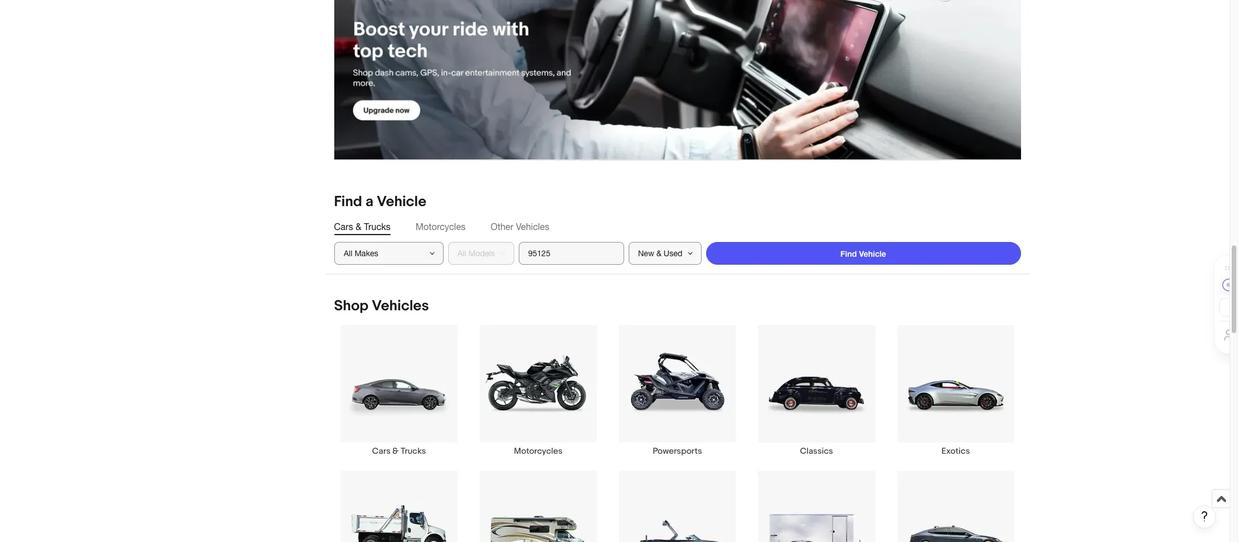 Task type: locate. For each thing, give the bounding box(es) containing it.
find a vehicle
[[334, 193, 426, 211]]

find inside button
[[841, 249, 857, 259]]

1 vertical spatial vehicle
[[859, 249, 887, 259]]

vehicles
[[516, 222, 550, 232], [372, 298, 429, 315]]

1 horizontal spatial &
[[393, 446, 399, 457]]

vehicle
[[377, 193, 426, 211], [859, 249, 887, 259]]

0 horizontal spatial vehicles
[[372, 298, 429, 315]]

0 vertical spatial cars
[[334, 222, 353, 232]]

0 horizontal spatial vehicle
[[377, 193, 426, 211]]

None text field
[[334, 0, 1021, 160]]

exotics
[[942, 446, 970, 457]]

vehicle inside button
[[859, 249, 887, 259]]

cars & trucks
[[334, 222, 391, 232], [372, 446, 426, 457]]

0 horizontal spatial &
[[356, 222, 361, 232]]

motorcycles
[[416, 222, 466, 232], [514, 446, 563, 457]]

find for find a vehicle
[[334, 193, 362, 211]]

shop vehicles
[[334, 298, 429, 315]]

help, opens dialogs image
[[1199, 511, 1211, 522]]

cars inside tab list
[[334, 222, 353, 232]]

0 vertical spatial vehicles
[[516, 222, 550, 232]]

0 horizontal spatial motorcycles
[[416, 222, 466, 232]]

find vehicle
[[841, 249, 887, 259]]

0 vertical spatial motorcycles
[[416, 222, 466, 232]]

vehicles inside tab list
[[516, 222, 550, 232]]

a
[[366, 193, 374, 211]]

0 vertical spatial vehicle
[[377, 193, 426, 211]]

cars & trucks inside tab list
[[334, 222, 391, 232]]

1 vertical spatial vehicles
[[372, 298, 429, 315]]

&
[[356, 222, 361, 232], [393, 446, 399, 457]]

1 vertical spatial &
[[393, 446, 399, 457]]

1 horizontal spatial vehicles
[[516, 222, 550, 232]]

trucks
[[364, 222, 391, 232], [401, 446, 426, 457]]

cars
[[334, 222, 353, 232], [372, 446, 391, 457]]

0 horizontal spatial find
[[334, 193, 362, 211]]

vehicles right shop
[[372, 298, 429, 315]]

1 vertical spatial cars
[[372, 446, 391, 457]]

1 horizontal spatial motorcycles
[[514, 446, 563, 457]]

shop
[[334, 298, 369, 315]]

motorcycles for tab list containing cars & trucks
[[416, 222, 466, 232]]

0 horizontal spatial trucks
[[364, 222, 391, 232]]

cars & trucks link
[[330, 325, 469, 457]]

1 horizontal spatial find
[[841, 249, 857, 259]]

find
[[334, 193, 362, 211], [841, 249, 857, 259]]

1 vertical spatial trucks
[[401, 446, 426, 457]]

other
[[491, 222, 514, 232]]

vehicles right the other
[[516, 222, 550, 232]]

1 horizontal spatial cars
[[372, 446, 391, 457]]

find vehicle button
[[706, 242, 1021, 265]]

classics link
[[747, 325, 886, 457]]

0 vertical spatial &
[[356, 222, 361, 232]]

1 vertical spatial find
[[841, 249, 857, 259]]

motorcycles inside tab list
[[416, 222, 466, 232]]

0 vertical spatial find
[[334, 193, 362, 211]]

0 vertical spatial trucks
[[364, 222, 391, 232]]

0 vertical spatial cars & trucks
[[334, 222, 391, 232]]

other vehicles
[[491, 222, 550, 232]]

cars inside 'cars & trucks' link
[[372, 446, 391, 457]]

0 horizontal spatial cars
[[334, 222, 353, 232]]

exotics link
[[886, 325, 1026, 457]]

1 vertical spatial motorcycles
[[514, 446, 563, 457]]

1 horizontal spatial vehicle
[[859, 249, 887, 259]]

tab list
[[334, 221, 1021, 233]]



Task type: vqa. For each thing, say whether or not it's contained in the screenshot.
Home
no



Task type: describe. For each thing, give the bounding box(es) containing it.
& inside tab list
[[356, 222, 361, 232]]

find for find vehicle
[[841, 249, 857, 259]]

tab list containing cars & trucks
[[334, 221, 1021, 233]]

motorcycles for 'motorcycles' link
[[514, 446, 563, 457]]

vehicles for shop vehicles
[[372, 298, 429, 315]]

1 vertical spatial cars & trucks
[[372, 446, 426, 457]]

powersports
[[653, 446, 702, 457]]

classics
[[800, 446, 833, 457]]

motorcycles link
[[469, 325, 608, 457]]

powersports link
[[608, 325, 747, 457]]

trucks inside tab list
[[364, 222, 391, 232]]

1 horizontal spatial trucks
[[401, 446, 426, 457]]

ZIP Code (Required) text field
[[519, 242, 624, 265]]

vehicles for other vehicles
[[516, 222, 550, 232]]

boost your ride with top tech image
[[334, 0, 1021, 160]]



